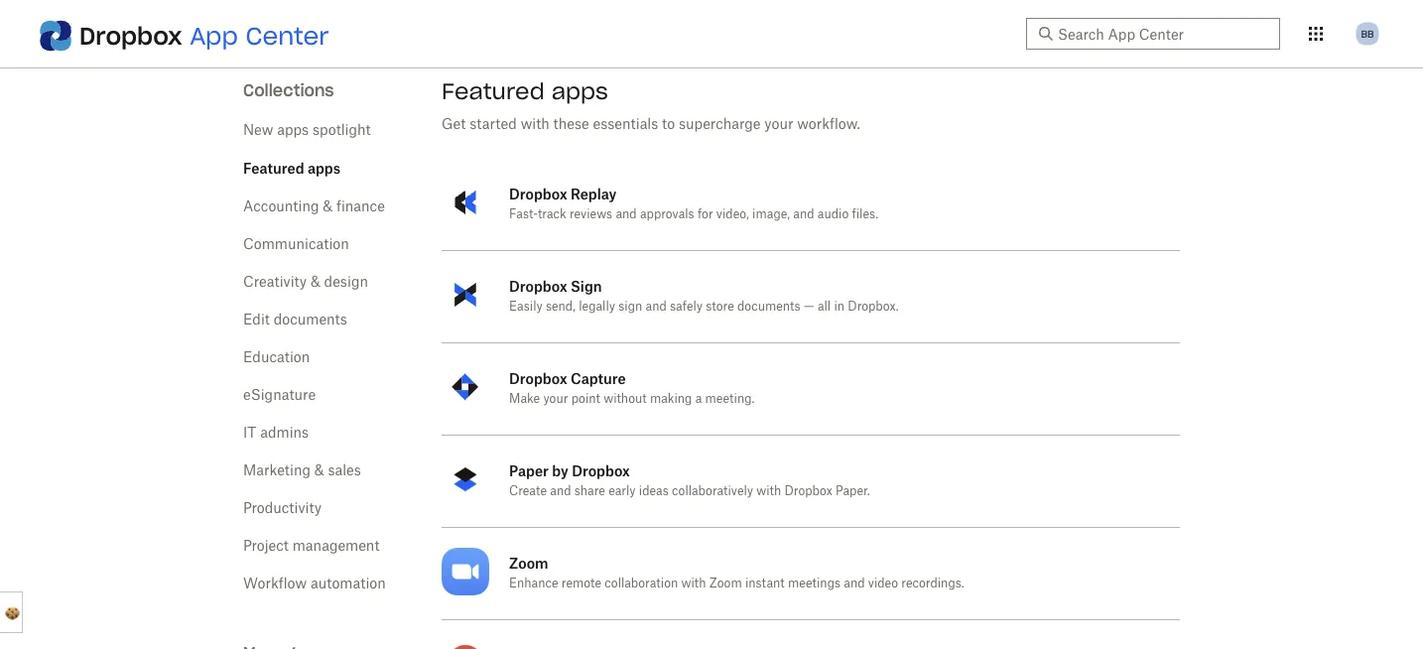Task type: locate. For each thing, give the bounding box(es) containing it.
1 vertical spatial apps
[[277, 123, 309, 137]]

dropbox up 'track'
[[509, 185, 567, 202]]

featured up started
[[442, 77, 545, 105]]

zoom up "enhance" on the left of the page
[[509, 554, 549, 571]]

0 vertical spatial zoom
[[509, 554, 549, 571]]

& left design
[[311, 275, 320, 289]]

& left finance
[[323, 200, 333, 213]]

marketing & sales
[[243, 464, 361, 478]]

dropbox for dropbox replay fast-track reviews and approvals for video, image, and audio files.
[[509, 185, 567, 202]]

dropbox up make on the bottom
[[509, 370, 567, 387]]

& left sales
[[315, 464, 324, 478]]

&
[[323, 200, 333, 213], [311, 275, 320, 289], [315, 464, 324, 478]]

1 vertical spatial your
[[543, 393, 568, 405]]

early
[[609, 485, 636, 497]]

edit documents link
[[243, 313, 347, 327]]

& for design
[[311, 275, 320, 289]]

zoom
[[509, 554, 549, 571], [710, 578, 742, 590]]

image,
[[753, 208, 790, 220]]

dropbox app center
[[79, 20, 329, 51]]

1 vertical spatial with
[[757, 485, 782, 497]]

paper
[[509, 462, 549, 479]]

dropbox for dropbox sign easily send, legally sign and safely store documents — all in dropbox.
[[509, 277, 567, 294]]

and
[[616, 208, 637, 220], [794, 208, 815, 220], [646, 301, 667, 313], [550, 485, 571, 497], [844, 578, 865, 590]]

featured apps
[[442, 77, 608, 105], [243, 159, 341, 176]]

1 horizontal spatial documents
[[738, 301, 801, 313]]

with inside the paper by dropbox create and share early ideas collaboratively with dropbox paper.
[[757, 485, 782, 497]]

2 vertical spatial with
[[682, 578, 706, 590]]

documents
[[738, 301, 801, 313], [274, 313, 347, 327]]

documents down creativity & design link
[[274, 313, 347, 327]]

started
[[470, 117, 517, 131]]

with right collaboratively
[[757, 485, 782, 497]]

1 horizontal spatial zoom
[[710, 578, 742, 590]]

edit
[[243, 313, 270, 327]]

0 vertical spatial featured
[[442, 77, 545, 105]]

2 vertical spatial &
[[315, 464, 324, 478]]

—
[[804, 301, 815, 313]]

0 horizontal spatial featured
[[243, 159, 304, 176]]

0 vertical spatial your
[[765, 117, 794, 131]]

point
[[571, 393, 601, 405]]

with
[[521, 117, 550, 131], [757, 485, 782, 497], [682, 578, 706, 590]]

creativity
[[243, 275, 307, 289]]

your left point
[[543, 393, 568, 405]]

workflow.
[[797, 117, 861, 131]]

these
[[554, 117, 589, 131]]

0 horizontal spatial documents
[[274, 313, 347, 327]]

2 vertical spatial apps
[[308, 159, 341, 176]]

dropbox for dropbox capture make your point without making a meeting.
[[509, 370, 567, 387]]

easily
[[509, 301, 543, 313]]

productivity
[[243, 501, 322, 515]]

new apps spotlight
[[243, 123, 371, 137]]

and right reviews at the left top of the page
[[616, 208, 637, 220]]

collaboration
[[605, 578, 678, 590]]

paper by dropbox create and share early ideas collaboratively with dropbox paper.
[[509, 462, 870, 497]]

dropbox replay fast-track reviews and approvals for video, image, and audio files.
[[509, 185, 879, 220]]

dropbox
[[79, 20, 182, 51], [509, 185, 567, 202], [509, 277, 567, 294], [509, 370, 567, 387], [572, 462, 630, 479], [785, 485, 833, 497]]

recordings.
[[902, 578, 965, 590]]

spotlight
[[313, 123, 371, 137]]

send,
[[546, 301, 576, 313]]

sales
[[328, 464, 361, 478]]

0 vertical spatial &
[[323, 200, 333, 213]]

1 horizontal spatial your
[[765, 117, 794, 131]]

1 horizontal spatial with
[[682, 578, 706, 590]]

new apps spotlight link
[[243, 123, 371, 137]]

creativity & design link
[[243, 275, 368, 289]]

approvals
[[640, 208, 695, 220]]

essentials
[[593, 117, 658, 131]]

dropbox inside dropbox replay fast-track reviews and approvals for video, image, and audio files.
[[509, 185, 567, 202]]

dropbox up easily
[[509, 277, 567, 294]]

featured apps up started
[[442, 77, 608, 105]]

accounting
[[243, 200, 319, 213]]

by
[[552, 462, 569, 479]]

with inside zoom enhance remote collaboration with zoom instant meetings and video recordings.
[[682, 578, 706, 590]]

your left workflow.
[[765, 117, 794, 131]]

0 vertical spatial apps
[[552, 77, 608, 105]]

featured
[[442, 77, 545, 105], [243, 159, 304, 176]]

featured apps up accounting
[[243, 159, 341, 176]]

making
[[650, 393, 692, 405]]

with left these
[[521, 117, 550, 131]]

esignature
[[243, 388, 316, 402]]

& for finance
[[323, 200, 333, 213]]

zoom left instant
[[710, 578, 742, 590]]

communication link
[[243, 237, 349, 251]]

dropbox inside dropbox capture make your point without making a meeting.
[[509, 370, 567, 387]]

0 horizontal spatial featured apps
[[243, 159, 341, 176]]

it
[[243, 426, 257, 440]]

apps right the new
[[277, 123, 309, 137]]

dropbox left app at the top left
[[79, 20, 182, 51]]

0 vertical spatial with
[[521, 117, 550, 131]]

dropbox for dropbox app center
[[79, 20, 182, 51]]

and right the sign at the top of the page
[[646, 301, 667, 313]]

and inside zoom enhance remote collaboration with zoom instant meetings and video recordings.
[[844, 578, 865, 590]]

dropbox inside dropbox sign easily send, legally sign and safely store documents — all in dropbox.
[[509, 277, 567, 294]]

center
[[246, 20, 329, 51]]

2 horizontal spatial with
[[757, 485, 782, 497]]

a
[[696, 393, 702, 405]]

and left video
[[844, 578, 865, 590]]

share
[[575, 485, 605, 497]]

and down by
[[550, 485, 571, 497]]

1 horizontal spatial featured
[[442, 77, 545, 105]]

remote
[[562, 578, 602, 590]]

1 vertical spatial &
[[311, 275, 320, 289]]

0 horizontal spatial your
[[543, 393, 568, 405]]

files.
[[852, 208, 879, 220]]

all
[[818, 301, 831, 313]]

1 vertical spatial featured apps
[[243, 159, 341, 176]]

sign
[[619, 301, 643, 313]]

your
[[765, 117, 794, 131], [543, 393, 568, 405]]

meeting.
[[705, 393, 755, 405]]

apps for new apps spotlight link
[[277, 123, 309, 137]]

workflow automation
[[243, 577, 386, 591]]

0 vertical spatial featured apps
[[442, 77, 608, 105]]

with right the collaboration
[[682, 578, 706, 590]]

dropbox capture make your point without making a meeting.
[[509, 370, 755, 405]]

apps
[[552, 77, 608, 105], [277, 123, 309, 137], [308, 159, 341, 176]]

safely
[[670, 301, 703, 313]]

featured up accounting
[[243, 159, 304, 176]]

education
[[243, 350, 310, 364]]

bb button
[[1352, 18, 1384, 50]]

design
[[324, 275, 368, 289]]

esignature link
[[243, 388, 316, 402]]

documents left —
[[738, 301, 801, 313]]

apps up these
[[552, 77, 608, 105]]

apps up accounting & finance link
[[308, 159, 341, 176]]

education link
[[243, 350, 310, 364]]



Task type: vqa. For each thing, say whether or not it's contained in the screenshot.


Task type: describe. For each thing, give the bounding box(es) containing it.
zoom enhance remote collaboration with zoom instant meetings and video recordings.
[[509, 554, 965, 590]]

accounting & finance link
[[243, 200, 385, 213]]

it admins link
[[243, 426, 309, 440]]

project
[[243, 539, 289, 553]]

dropbox left paper.
[[785, 485, 833, 497]]

edit documents
[[243, 313, 347, 327]]

0 horizontal spatial zoom
[[509, 554, 549, 571]]

workflow
[[243, 577, 307, 591]]

replay
[[571, 185, 617, 202]]

and left the "audio"
[[794, 208, 815, 220]]

your inside dropbox capture make your point without making a meeting.
[[543, 393, 568, 405]]

app
[[190, 20, 238, 51]]

and inside dropbox sign easily send, legally sign and safely store documents — all in dropbox.
[[646, 301, 667, 313]]

featured apps link
[[243, 159, 341, 176]]

project management
[[243, 539, 380, 553]]

instant
[[745, 578, 785, 590]]

dropbox sign easily send, legally sign and safely store documents — all in dropbox.
[[509, 277, 899, 313]]

automation
[[311, 577, 386, 591]]

admins
[[260, 426, 309, 440]]

meetings
[[788, 578, 841, 590]]

supercharge
[[679, 117, 761, 131]]

1 horizontal spatial featured apps
[[442, 77, 608, 105]]

creativity & design
[[243, 275, 368, 289]]

track
[[538, 208, 567, 220]]

capture
[[571, 370, 626, 387]]

to
[[662, 117, 675, 131]]

legally
[[579, 301, 615, 313]]

in
[[834, 301, 845, 313]]

collections
[[243, 80, 334, 100]]

new
[[243, 123, 273, 137]]

enhance
[[509, 578, 558, 590]]

1 vertical spatial featured
[[243, 159, 304, 176]]

documents inside dropbox sign easily send, legally sign and safely store documents — all in dropbox.
[[738, 301, 801, 313]]

apps for featured apps link on the left of the page
[[308, 159, 341, 176]]

Search App Center text field
[[1058, 23, 1269, 45]]

1 vertical spatial zoom
[[710, 578, 742, 590]]

fast-
[[509, 208, 538, 220]]

communication
[[243, 237, 349, 251]]

ideas
[[639, 485, 669, 497]]

video
[[868, 578, 899, 590]]

collaboratively
[[672, 485, 754, 497]]

& for sales
[[315, 464, 324, 478]]

for
[[698, 208, 713, 220]]

project management link
[[243, 539, 380, 553]]

without
[[604, 393, 647, 405]]

it admins
[[243, 426, 309, 440]]

and inside the paper by dropbox create and share early ideas collaboratively with dropbox paper.
[[550, 485, 571, 497]]

marketing & sales link
[[243, 464, 361, 478]]

store
[[706, 301, 734, 313]]

audio
[[818, 208, 849, 220]]

bb
[[1362, 27, 1375, 40]]

accounting & finance
[[243, 200, 385, 213]]

marketing
[[243, 464, 311, 478]]

management
[[293, 539, 380, 553]]

paper.
[[836, 485, 870, 497]]

create
[[509, 485, 547, 497]]

workflow automation link
[[243, 577, 386, 591]]

get
[[442, 117, 466, 131]]

dropbox up share
[[572, 462, 630, 479]]

dropbox.
[[848, 301, 899, 313]]

get started with these essentials to supercharge your workflow.
[[442, 117, 861, 131]]

video,
[[717, 208, 749, 220]]

0 horizontal spatial with
[[521, 117, 550, 131]]

make
[[509, 393, 540, 405]]

sign
[[571, 277, 602, 294]]

reviews
[[570, 208, 613, 220]]

productivity link
[[243, 501, 322, 515]]



